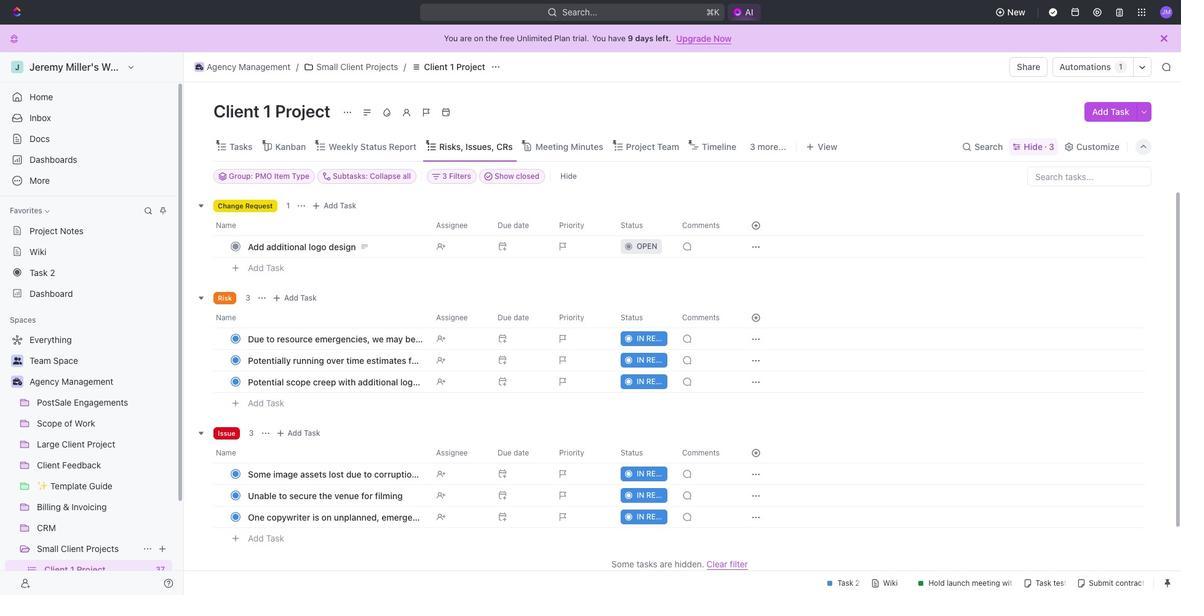 Task type: locate. For each thing, give the bounding box(es) containing it.
due date down show closed dropdown button
[[498, 221, 529, 230]]

the left free
[[486, 33, 498, 43]]

0 horizontal spatial /
[[296, 62, 299, 72]]

home
[[30, 92, 53, 102]]

assignee button down filters
[[429, 216, 490, 236]]

2 priority from the top
[[559, 313, 584, 322]]

name button
[[213, 216, 429, 236], [213, 308, 429, 328], [213, 444, 429, 463]]

issues,
[[466, 141, 494, 152]]

due date button up storage at the left of page
[[490, 444, 552, 463]]

3 in review from the top
[[637, 377, 675, 386]]

2 you from the left
[[592, 33, 606, 43]]

1 vertical spatial agency management link
[[30, 372, 170, 392]]

3 date from the top
[[514, 448, 529, 458]]

view button
[[802, 132, 842, 161]]

due date
[[498, 221, 529, 230], [498, 313, 529, 322], [498, 448, 529, 458]]

add task down subtasks:
[[324, 201, 356, 210]]

in for unable to secure the venue for filming
[[637, 491, 644, 500]]

3 assignee from the top
[[436, 448, 468, 458]]

1 horizontal spatial agency management
[[207, 62, 291, 72]]

tasks
[[229, 141, 253, 152]]

filming for unable to secure the venue for filming
[[375, 491, 403, 501]]

1 in review from the top
[[637, 334, 675, 343]]

name down risk
[[216, 313, 236, 322]]

1 vertical spatial due date
[[498, 313, 529, 322]]

37
[[156, 565, 165, 575]]

assignee down "3 filters" dropdown button
[[436, 221, 468, 230]]

on right is
[[321, 512, 332, 523]]

client 1 project
[[424, 62, 485, 72], [213, 101, 334, 121], [44, 565, 106, 575]]

0 vertical spatial the
[[486, 33, 498, 43]]

3 name from the top
[[216, 448, 236, 458]]

spaces
[[10, 316, 36, 325]]

more...
[[758, 141, 786, 152]]

for right 'venue'
[[361, 491, 373, 501]]

add up image
[[288, 429, 302, 438]]

1 name button from the top
[[213, 216, 429, 236]]

1 vertical spatial the
[[319, 491, 332, 501]]

be
[[405, 334, 416, 344]]

creep
[[313, 377, 336, 387]]

task up assets
[[304, 429, 320, 438]]

1 horizontal spatial small
[[316, 62, 338, 72]]

for down be
[[409, 355, 420, 366]]

you
[[444, 33, 458, 43], [592, 33, 606, 43]]

status
[[360, 141, 387, 152], [621, 221, 643, 230], [621, 313, 643, 322], [621, 448, 643, 458]]

2 status button from the top
[[613, 308, 675, 328]]

1 status button from the top
[[613, 216, 675, 236]]

name
[[216, 221, 236, 230], [216, 313, 236, 322], [216, 448, 236, 458]]

logo left designs
[[400, 377, 418, 387]]

1 priority from the top
[[559, 221, 584, 230]]

on left free
[[474, 33, 483, 43]]

status button for 1
[[613, 216, 675, 236]]

kanban link
[[273, 138, 306, 155]]

4 in review from the top
[[637, 469, 675, 479]]

0 vertical spatial client 1 project link
[[409, 60, 488, 74]]

1 vertical spatial name
[[216, 313, 236, 322]]

4 review from the top
[[646, 469, 675, 479]]

filming inside 'link'
[[375, 491, 403, 501]]

project team
[[626, 141, 679, 152]]

3 review from the top
[[646, 377, 675, 386]]

billing & invoicing link
[[37, 498, 170, 517]]

in review for potential scope creep with additional logo designs
[[637, 377, 675, 386]]

some up unable
[[248, 469, 271, 480]]

in review for unable to secure the venue for filming
[[637, 491, 675, 500]]

in review button for some image assets lost due to corruption in digital media storage
[[613, 463, 675, 485]]

name down change
[[216, 221, 236, 230]]

6 in review from the top
[[637, 512, 675, 522]]

some image assets lost due to corruption in digital media storage
[[248, 469, 514, 480]]

2 date from the top
[[514, 313, 529, 322]]

hidden.
[[674, 559, 704, 570]]

to inside 'link'
[[279, 491, 287, 501]]

name button up emergencies,
[[213, 308, 429, 328]]

1 comments from the top
[[682, 221, 720, 230]]

one copywriter is on unplanned, emergency sick leave
[[248, 512, 469, 523]]

hide right the search
[[1024, 141, 1043, 152]]

tasks link
[[227, 138, 253, 155]]

2 assignee from the top
[[436, 313, 468, 322]]

1 vertical spatial are
[[659, 559, 672, 570]]

jm
[[1162, 8, 1171, 16]]

with
[[338, 377, 356, 387]]

add task button up "customize"
[[1085, 102, 1137, 122]]

0 horizontal spatial you
[[444, 33, 458, 43]]

the inside 'link'
[[319, 491, 332, 501]]

to
[[266, 334, 275, 344], [364, 469, 372, 480], [279, 491, 287, 501]]

some
[[248, 469, 271, 480], [611, 559, 634, 570]]

1 vertical spatial for
[[361, 491, 373, 501]]

1 vertical spatial team
[[30, 356, 51, 366]]

1 name from the top
[[216, 221, 236, 230]]

1 assignee button from the top
[[429, 216, 490, 236]]

2 in review button from the top
[[613, 349, 675, 372]]

2
[[50, 267, 55, 278]]

some left tasks
[[611, 559, 634, 570]]

2 assignee button from the top
[[429, 308, 490, 328]]

additional down estimates
[[358, 377, 398, 387]]

0 horizontal spatial client 1 project
[[44, 565, 106, 575]]

logo left design
[[309, 241, 326, 252]]

1 horizontal spatial running
[[418, 334, 449, 344]]

engagements
[[74, 397, 128, 408]]

0 horizontal spatial additional
[[266, 241, 307, 252]]

0 horizontal spatial small client projects
[[37, 544, 119, 554]]

add down add additional logo design
[[248, 262, 264, 273]]

0 vertical spatial priority button
[[552, 216, 613, 236]]

1 vertical spatial due date button
[[490, 308, 552, 328]]

due date button up schedule
[[490, 308, 552, 328]]

have
[[608, 33, 626, 43]]

add task button up image
[[273, 426, 325, 441]]

3 inside dropdown button
[[442, 172, 447, 181]]

in for one copywriter is on unplanned, emergency sick leave
[[637, 512, 644, 522]]

name button for 1
[[213, 216, 429, 236]]

filter
[[729, 559, 748, 570]]

agency inside sidebar navigation
[[30, 376, 59, 387]]

status inside "link"
[[360, 141, 387, 152]]

0 horizontal spatial running
[[293, 355, 324, 366]]

3 status button from the top
[[613, 444, 675, 463]]

small
[[316, 62, 338, 72], [37, 544, 59, 554]]

1 horizontal spatial /
[[404, 62, 406, 72]]

add task up assets
[[288, 429, 320, 438]]

name button up assets
[[213, 444, 429, 463]]

0 vertical spatial some
[[248, 469, 271, 480]]

0 vertical spatial for
[[409, 355, 420, 366]]

assignee button up week
[[429, 308, 490, 328]]

status for "status" dropdown button related to 3
[[621, 313, 643, 322]]

date up storage at the left of page
[[514, 448, 529, 458]]

in review button for due to resource emergencies, we may be running 1 week behind schedule
[[613, 328, 675, 350]]

1 horizontal spatial some
[[611, 559, 634, 570]]

1 date from the top
[[514, 221, 529, 230]]

name button up "add additional logo design" link
[[213, 216, 429, 236]]

additional down request
[[266, 241, 307, 252]]

0 horizontal spatial management
[[62, 376, 113, 387]]

pmo
[[255, 172, 272, 181]]

due date button
[[490, 216, 552, 236], [490, 308, 552, 328], [490, 444, 552, 463]]

dashboard
[[30, 288, 73, 299]]

6 review from the top
[[646, 512, 675, 522]]

assignee up digital
[[436, 448, 468, 458]]

0 vertical spatial client 1 project
[[424, 62, 485, 72]]

0 vertical spatial team
[[657, 141, 679, 152]]

5 in review from the top
[[637, 491, 675, 500]]

1 horizontal spatial filming
[[422, 355, 450, 366]]

3 left filters
[[442, 172, 447, 181]]

potential scope creep with additional logo designs link
[[245, 373, 452, 391]]

are left free
[[460, 33, 472, 43]]

to for due to resource emergencies, we may be running 1 week behind schedule
[[266, 334, 275, 344]]

1 vertical spatial priority
[[559, 313, 584, 322]]

work
[[75, 418, 95, 429]]

1 vertical spatial comments
[[682, 313, 720, 322]]

potentially running over time estimates for filming
[[248, 355, 450, 366]]

team
[[657, 141, 679, 152], [30, 356, 51, 366]]

1 horizontal spatial additional
[[358, 377, 398, 387]]

priority
[[559, 221, 584, 230], [559, 313, 584, 322], [559, 448, 584, 458]]

2 horizontal spatial client 1 project
[[424, 62, 485, 72]]

0 vertical spatial management
[[239, 62, 291, 72]]

name down issue
[[216, 448, 236, 458]]

0 vertical spatial status button
[[613, 216, 675, 236]]

0 horizontal spatial agency management
[[30, 376, 113, 387]]

billing
[[37, 502, 61, 512]]

1 horizontal spatial to
[[279, 491, 287, 501]]

0 vertical spatial due date button
[[490, 216, 552, 236]]

date for storage
[[514, 448, 529, 458]]

date for behind
[[514, 313, 529, 322]]

1 vertical spatial assignee
[[436, 313, 468, 322]]

assignee button up the media
[[429, 444, 490, 463]]

team left timeline link
[[657, 141, 679, 152]]

0 vertical spatial projects
[[366, 62, 398, 72]]

tree containing everything
[[5, 330, 172, 595]]

closed
[[516, 172, 540, 181]]

1 vertical spatial on
[[321, 512, 332, 523]]

some for some tasks are hidden. clear filter
[[611, 559, 634, 570]]

agency right business time icon
[[207, 62, 236, 72]]

project notes link
[[5, 221, 172, 241]]

0 horizontal spatial are
[[460, 33, 472, 43]]

add task button
[[1085, 102, 1137, 122], [309, 199, 361, 213], [242, 261, 289, 276], [269, 291, 322, 306], [242, 396, 289, 411], [273, 426, 325, 441], [242, 531, 289, 546]]

1 vertical spatial agency
[[30, 376, 59, 387]]

hide down meeting minutes link
[[560, 172, 577, 181]]

to up potentially
[[266, 334, 275, 344]]

priority button for 1
[[552, 216, 613, 236]]

agency management inside tree
[[30, 376, 113, 387]]

running up scope
[[293, 355, 324, 366]]

add task down one
[[248, 533, 284, 544]]

1 vertical spatial some
[[611, 559, 634, 570]]

status button for 3
[[613, 308, 675, 328]]

due down the show
[[498, 221, 512, 230]]

filming
[[422, 355, 450, 366], [375, 491, 403, 501]]

0 vertical spatial small
[[316, 62, 338, 72]]

review for one copywriter is on unplanned, emergency sick leave
[[646, 512, 675, 522]]

2 priority button from the top
[[552, 308, 613, 328]]

user group image
[[13, 357, 22, 365]]

1 vertical spatial logo
[[400, 377, 418, 387]]

jm button
[[1156, 2, 1176, 22]]

hide for hide
[[560, 172, 577, 181]]

client 1 project inside tree
[[44, 565, 106, 575]]

add down one
[[248, 533, 264, 544]]

3 comments button from the top
[[675, 444, 736, 463]]

0 vertical spatial name
[[216, 221, 236, 230]]

status for 1st "status" dropdown button from the bottom
[[621, 448, 643, 458]]

task down add additional logo design
[[266, 262, 284, 273]]

0 vertical spatial additional
[[266, 241, 307, 252]]

&
[[63, 502, 69, 512]]

date up schedule
[[514, 313, 529, 322]]

1 inside sidebar navigation
[[70, 565, 74, 575]]

in for some image assets lost due to corruption in digital media storage
[[637, 469, 644, 479]]

due date up storage at the left of page
[[498, 448, 529, 458]]

2 comments button from the top
[[675, 308, 736, 328]]

assignee up week
[[436, 313, 468, 322]]

0 vertical spatial name button
[[213, 216, 429, 236]]

you left have
[[592, 33, 606, 43]]

3 comments from the top
[[682, 448, 720, 458]]

hide for hide 3
[[1024, 141, 1043, 152]]

sidebar navigation
[[0, 52, 186, 595]]

assignee button for media
[[429, 444, 490, 463]]

more
[[30, 175, 50, 186]]

5 in review button from the top
[[613, 485, 675, 507]]

1 horizontal spatial the
[[486, 33, 498, 43]]

to left secure
[[279, 491, 287, 501]]

task up "customize"
[[1111, 106, 1129, 117]]

the for free
[[486, 33, 498, 43]]

0 horizontal spatial hide
[[560, 172, 577, 181]]

2 vertical spatial client 1 project
[[44, 565, 106, 575]]

crm link
[[37, 519, 170, 538]]

2 vertical spatial date
[[514, 448, 529, 458]]

1 vertical spatial status button
[[613, 308, 675, 328]]

2 horizontal spatial to
[[364, 469, 372, 480]]

0 vertical spatial on
[[474, 33, 483, 43]]

1 vertical spatial client 1 project link
[[44, 560, 151, 580]]

1 vertical spatial filming
[[375, 491, 403, 501]]

1 vertical spatial name button
[[213, 308, 429, 328]]

0 vertical spatial to
[[266, 334, 275, 344]]

are right tasks
[[659, 559, 672, 570]]

filming up designs
[[422, 355, 450, 366]]

unplanned,
[[334, 512, 379, 523]]

filming down corruption
[[375, 491, 403, 501]]

add task down potential
[[248, 398, 284, 408]]

0 horizontal spatial projects
[[86, 544, 119, 554]]

2 in review from the top
[[637, 356, 675, 365]]

2 name from the top
[[216, 313, 236, 322]]

jeremy
[[30, 62, 63, 73]]

6 in review button from the top
[[613, 506, 675, 528]]

2 vertical spatial priority button
[[552, 444, 613, 463]]

0 horizontal spatial to
[[266, 334, 275, 344]]

hide
[[1024, 141, 1043, 152], [560, 172, 577, 181]]

everything link
[[5, 330, 170, 350]]

report
[[389, 141, 416, 152]]

1 assignee from the top
[[436, 221, 468, 230]]

small inside sidebar navigation
[[37, 544, 59, 554]]

3 left more...
[[750, 141, 755, 152]]

more button
[[5, 171, 172, 191]]

1 vertical spatial small client projects link
[[37, 539, 138, 559]]

request
[[245, 202, 273, 210]]

comments button for 1
[[675, 216, 736, 236]]

add task button up resource
[[269, 291, 322, 306]]

for for venue
[[361, 491, 373, 501]]

1 vertical spatial priority button
[[552, 308, 613, 328]]

due date up schedule
[[498, 313, 529, 322]]

hide 3
[[1024, 141, 1054, 152]]

team right user group icon
[[30, 356, 51, 366]]

1 / from the left
[[296, 62, 299, 72]]

add task down add additional logo design
[[248, 262, 284, 273]]

client
[[340, 62, 363, 72], [424, 62, 448, 72], [213, 101, 260, 121], [62, 439, 85, 450], [37, 460, 60, 471], [61, 544, 84, 554], [44, 565, 68, 575]]

due date button for storage
[[490, 444, 552, 463]]

the left 'venue'
[[319, 491, 332, 501]]

1 vertical spatial running
[[293, 355, 324, 366]]

due up behind
[[498, 313, 512, 322]]

comments button
[[675, 216, 736, 236], [675, 308, 736, 328], [675, 444, 736, 463]]

filming for potentially running over time estimates for filming
[[422, 355, 450, 366]]

2 vertical spatial comments
[[682, 448, 720, 458]]

✨
[[37, 481, 48, 492]]

review for potential scope creep with additional logo designs
[[646, 377, 675, 386]]

2 review from the top
[[646, 356, 675, 365]]

review for potentially running over time estimates for filming
[[646, 356, 675, 365]]

3 due date button from the top
[[490, 444, 552, 463]]

due date button down show closed
[[490, 216, 552, 236]]

0 horizontal spatial team
[[30, 356, 51, 366]]

0 horizontal spatial small
[[37, 544, 59, 554]]

small client projects inside sidebar navigation
[[37, 544, 119, 554]]

search...
[[562, 7, 597, 17]]

hide inside button
[[560, 172, 577, 181]]

0 vertical spatial assignee
[[436, 221, 468, 230]]

2 vertical spatial name
[[216, 448, 236, 458]]

add task up resource
[[284, 293, 317, 303]]

to right due
[[364, 469, 372, 480]]

upgrade
[[676, 33, 711, 43]]

1 review from the top
[[646, 334, 675, 343]]

venue
[[335, 491, 359, 501]]

the inside you are on the free unlimited plan trial. you have 9 days left. upgrade now
[[486, 33, 498, 43]]

0 horizontal spatial logo
[[309, 241, 326, 252]]

1 vertical spatial assignee button
[[429, 308, 490, 328]]

1 priority button from the top
[[552, 216, 613, 236]]

4 in review button from the top
[[613, 463, 675, 485]]

1 vertical spatial projects
[[86, 544, 119, 554]]

unable to secure the venue for filming link
[[245, 487, 426, 505]]

0 vertical spatial date
[[514, 221, 529, 230]]

due up potentially
[[248, 334, 264, 344]]

1 vertical spatial client 1 project
[[213, 101, 334, 121]]

agency management down space
[[30, 376, 113, 387]]

0 vertical spatial priority
[[559, 221, 584, 230]]

tree inside sidebar navigation
[[5, 330, 172, 595]]

due up storage at the left of page
[[498, 448, 512, 458]]

emergencies,
[[315, 334, 370, 344]]

date down show closed
[[514, 221, 529, 230]]

2 vertical spatial comments button
[[675, 444, 736, 463]]

secure
[[289, 491, 317, 501]]

1 in review button from the top
[[613, 328, 675, 350]]

timeline
[[702, 141, 736, 152]]

estimates
[[367, 355, 406, 366]]

new
[[1007, 7, 1025, 17]]

for inside 'link'
[[361, 491, 373, 501]]

1 vertical spatial small
[[37, 544, 59, 554]]

in review for one copywriter is on unplanned, emergency sick leave
[[637, 512, 675, 522]]

5 review from the top
[[646, 491, 675, 500]]

item
[[274, 172, 290, 181]]

0 horizontal spatial agency
[[30, 376, 59, 387]]

0 horizontal spatial client 1 project link
[[44, 560, 151, 580]]

9
[[628, 33, 633, 43]]

in inside some image assets lost due to corruption in digital media storage link
[[419, 469, 426, 480]]

2 name button from the top
[[213, 308, 429, 328]]

1 horizontal spatial for
[[409, 355, 420, 366]]

for for estimates
[[409, 355, 420, 366]]

minutes
[[571, 141, 603, 152]]

you left free
[[444, 33, 458, 43]]

1 horizontal spatial team
[[657, 141, 679, 152]]

timeline link
[[699, 138, 736, 155]]

weekly status report
[[329, 141, 416, 152]]

add task up "customize"
[[1092, 106, 1129, 117]]

running right be
[[418, 334, 449, 344]]

add down request
[[248, 241, 264, 252]]

1 horizontal spatial agency
[[207, 62, 236, 72]]

0 vertical spatial comments button
[[675, 216, 736, 236]]

0 horizontal spatial the
[[319, 491, 332, 501]]

1 vertical spatial agency management
[[30, 376, 113, 387]]

2 due date from the top
[[498, 313, 529, 322]]

agency management right business time icon
[[207, 62, 291, 72]]

2 due date button from the top
[[490, 308, 552, 328]]

2 vertical spatial due date button
[[490, 444, 552, 463]]

tree
[[5, 330, 172, 595]]

show closed button
[[479, 169, 545, 184]]

project notes
[[30, 225, 84, 236]]

1 comments button from the top
[[675, 216, 736, 236]]

add down subtasks:
[[324, 201, 338, 210]]

some for some image assets lost due to corruption in digital media storage
[[248, 469, 271, 480]]

weekly
[[329, 141, 358, 152]]

3 assignee button from the top
[[429, 444, 490, 463]]

project team link
[[624, 138, 679, 155]]

0 vertical spatial are
[[460, 33, 472, 43]]

priority button
[[552, 216, 613, 236], [552, 308, 613, 328], [552, 444, 613, 463]]

in review for due to resource emergencies, we may be running 1 week behind schedule
[[637, 334, 675, 343]]

team space link
[[30, 351, 170, 371]]

due for change request
[[498, 221, 512, 230]]

0 horizontal spatial for
[[361, 491, 373, 501]]

1 vertical spatial hide
[[560, 172, 577, 181]]

subtasks: collapse all
[[333, 172, 411, 181]]

3 in review button from the top
[[613, 371, 675, 393]]

corruption
[[374, 469, 417, 480]]

3 due date from the top
[[498, 448, 529, 458]]

0 vertical spatial small client projects
[[316, 62, 398, 72]]

2 comments from the top
[[682, 313, 720, 322]]

agency down team space
[[30, 376, 59, 387]]

meeting
[[535, 141, 569, 152]]

project inside 'link'
[[30, 225, 58, 236]]

add up resource
[[284, 293, 298, 303]]

0 horizontal spatial agency management link
[[30, 372, 170, 392]]

1 vertical spatial to
[[364, 469, 372, 480]]



Task type: vqa. For each thing, say whether or not it's contained in the screenshot.
search dashboards
no



Task type: describe. For each thing, give the bounding box(es) containing it.
0 vertical spatial agency management
[[207, 62, 291, 72]]

1 horizontal spatial agency management link
[[191, 60, 294, 74]]

scope of work link
[[37, 414, 170, 434]]

clear filter link
[[706, 559, 748, 570]]

⌘k
[[706, 7, 720, 17]]

3 right issue
[[249, 429, 254, 438]]

collapse
[[370, 172, 401, 181]]

potentially running over time estimates for filming link
[[245, 352, 450, 369]]

priority for 1
[[559, 221, 584, 230]]

sick
[[429, 512, 446, 523]]

status for 1 "status" dropdown button
[[621, 221, 643, 230]]

add task button down potential
[[242, 396, 289, 411]]

review for some image assets lost due to corruption in digital media storage
[[646, 469, 675, 479]]

due for risk
[[498, 313, 512, 322]]

assignee button for week
[[429, 308, 490, 328]]

0 horizontal spatial small client projects link
[[37, 539, 138, 559]]

3 right risk
[[246, 293, 250, 303]]

1 you from the left
[[444, 33, 458, 43]]

task down potential
[[266, 398, 284, 408]]

in for due to resource emergencies, we may be running 1 week behind schedule
[[637, 334, 644, 343]]

add down potential
[[248, 398, 264, 408]]

0 vertical spatial running
[[418, 334, 449, 344]]

dashboards
[[30, 154, 77, 165]]

crm
[[37, 523, 56, 533]]

change
[[218, 202, 243, 210]]

show
[[495, 172, 514, 181]]

resource
[[277, 334, 313, 344]]

postsale engagements link
[[37, 393, 170, 413]]

assignee for digital
[[436, 448, 468, 458]]

group:
[[229, 172, 253, 181]]

wiki
[[30, 246, 46, 257]]

inbox link
[[5, 108, 172, 128]]

in for potential scope creep with additional logo designs
[[637, 377, 644, 386]]

change request
[[218, 202, 273, 210]]

1 due date button from the top
[[490, 216, 552, 236]]

scope of work
[[37, 418, 95, 429]]

potentially
[[248, 355, 291, 366]]

lost
[[329, 469, 344, 480]]

due date for behind
[[498, 313, 529, 322]]

potential
[[248, 377, 284, 387]]

are inside you are on the free unlimited plan trial. you have 9 days left. upgrade now
[[460, 33, 472, 43]]

comments for 1
[[682, 221, 720, 230]]

to for unable to secure the venue for filming
[[279, 491, 287, 501]]

priority button for 3
[[552, 308, 613, 328]]

0 horizontal spatial on
[[321, 512, 332, 523]]

crs
[[496, 141, 513, 152]]

emergency
[[382, 512, 427, 523]]

assets
[[300, 469, 327, 480]]

image
[[273, 469, 298, 480]]

3 inside dropdown button
[[750, 141, 755, 152]]

3 filters button
[[427, 169, 477, 184]]

leave
[[448, 512, 469, 523]]

comments for 3
[[682, 313, 720, 322]]

week
[[457, 334, 479, 344]]

one
[[248, 512, 264, 523]]

3 priority button from the top
[[552, 444, 613, 463]]

unable to secure the venue for filming
[[248, 491, 403, 501]]

team space
[[30, 356, 78, 366]]

free
[[500, 33, 515, 43]]

copywriter
[[267, 512, 310, 523]]

comments button for 3
[[675, 308, 736, 328]]

3 priority from the top
[[559, 448, 584, 458]]

in review button for one copywriter is on unplanned, emergency sick leave
[[613, 506, 675, 528]]

scope
[[37, 418, 62, 429]]

plan
[[554, 33, 570, 43]]

search button
[[959, 138, 1007, 155]]

storage
[[483, 469, 514, 480]]

task up resource
[[300, 293, 317, 303]]

designs
[[420, 377, 452, 387]]

‎task
[[30, 267, 48, 278]]

Search tasks... text field
[[1028, 167, 1151, 186]]

due date button for behind
[[490, 308, 552, 328]]

review for due to resource emergencies, we may be running 1 week behind schedule
[[646, 334, 675, 343]]

in review for some image assets lost due to corruption in digital media storage
[[637, 469, 675, 479]]

all
[[403, 172, 411, 181]]

1 horizontal spatial small client projects
[[316, 62, 398, 72]]

jeremy miller's workspace, , element
[[11, 61, 23, 73]]

the for venue
[[319, 491, 332, 501]]

view
[[818, 141, 837, 152]]

business time image
[[195, 64, 203, 70]]

1 horizontal spatial management
[[239, 62, 291, 72]]

tasks
[[636, 559, 657, 570]]

management inside sidebar navigation
[[62, 376, 113, 387]]

add task button down subtasks:
[[309, 199, 361, 213]]

of
[[64, 418, 72, 429]]

1 horizontal spatial client 1 project
[[213, 101, 334, 121]]

3 name button from the top
[[213, 444, 429, 463]]

2 / from the left
[[404, 62, 406, 72]]

add task button down add additional logo design
[[242, 261, 289, 276]]

1 vertical spatial additional
[[358, 377, 398, 387]]

favorites
[[10, 206, 42, 215]]

digital
[[429, 469, 454, 480]]

open button
[[613, 236, 675, 258]]

assignee for 1
[[436, 313, 468, 322]]

in for potentially running over time estimates for filming
[[637, 356, 644, 365]]

business time image
[[13, 378, 22, 386]]

0 vertical spatial logo
[[309, 241, 326, 252]]

one copywriter is on unplanned, emergency sick leave link
[[245, 508, 469, 526]]

add task button down one
[[242, 531, 289, 546]]

trial.
[[573, 33, 589, 43]]

task down copywriter
[[266, 533, 284, 544]]

name for 1
[[216, 221, 236, 230]]

ai
[[745, 7, 753, 17]]

group: pmo item type
[[229, 172, 309, 181]]

due for issue
[[498, 448, 512, 458]]

customize
[[1076, 141, 1120, 152]]

review for unable to secure the venue for filming
[[646, 491, 675, 500]]

projects inside tree
[[86, 544, 119, 554]]

name for 3
[[216, 313, 236, 322]]

media
[[456, 469, 481, 480]]

3 left customize button
[[1049, 141, 1054, 152]]

1 due date from the top
[[498, 221, 529, 230]]

miller's
[[66, 62, 99, 73]]

✨ template guide
[[37, 481, 112, 492]]

scope
[[286, 377, 311, 387]]

name button for 3
[[213, 308, 429, 328]]

notes
[[60, 225, 84, 236]]

in review button for potential scope creep with additional logo designs
[[613, 371, 675, 393]]

meeting minutes link
[[533, 138, 603, 155]]

add additional logo design
[[248, 241, 356, 252]]

client feedback link
[[37, 456, 170, 476]]

task down subtasks:
[[340, 201, 356, 210]]

risks, issues, crs link
[[437, 138, 513, 155]]

large
[[37, 439, 59, 450]]

on inside you are on the free unlimited plan trial. you have 9 days left. upgrade now
[[474, 33, 483, 43]]

customize button
[[1060, 138, 1123, 155]]

due date for storage
[[498, 448, 529, 458]]

invoicing
[[71, 502, 107, 512]]

priority for 3
[[559, 313, 584, 322]]

risk
[[218, 294, 232, 302]]

subtasks:
[[333, 172, 368, 181]]

team inside sidebar navigation
[[30, 356, 51, 366]]

left.
[[656, 33, 671, 43]]

filters
[[449, 172, 471, 181]]

0 vertical spatial agency
[[207, 62, 236, 72]]

in review for potentially running over time estimates for filming
[[637, 356, 675, 365]]

add up "customize"
[[1092, 106, 1108, 117]]

✨ template guide link
[[37, 477, 170, 496]]

clear
[[706, 559, 727, 570]]

home link
[[5, 87, 172, 107]]

behind
[[481, 334, 509, 344]]

in review button for unable to secure the venue for filming
[[613, 485, 675, 507]]

type
[[292, 172, 309, 181]]

1 horizontal spatial are
[[659, 559, 672, 570]]

meeting minutes
[[535, 141, 603, 152]]

guide
[[89, 481, 112, 492]]

1 horizontal spatial projects
[[366, 62, 398, 72]]

risks,
[[439, 141, 463, 152]]

space
[[53, 356, 78, 366]]

in review button for potentially running over time estimates for filming
[[613, 349, 675, 372]]

unlimited
[[517, 33, 552, 43]]

1 horizontal spatial small client projects link
[[301, 60, 401, 74]]



